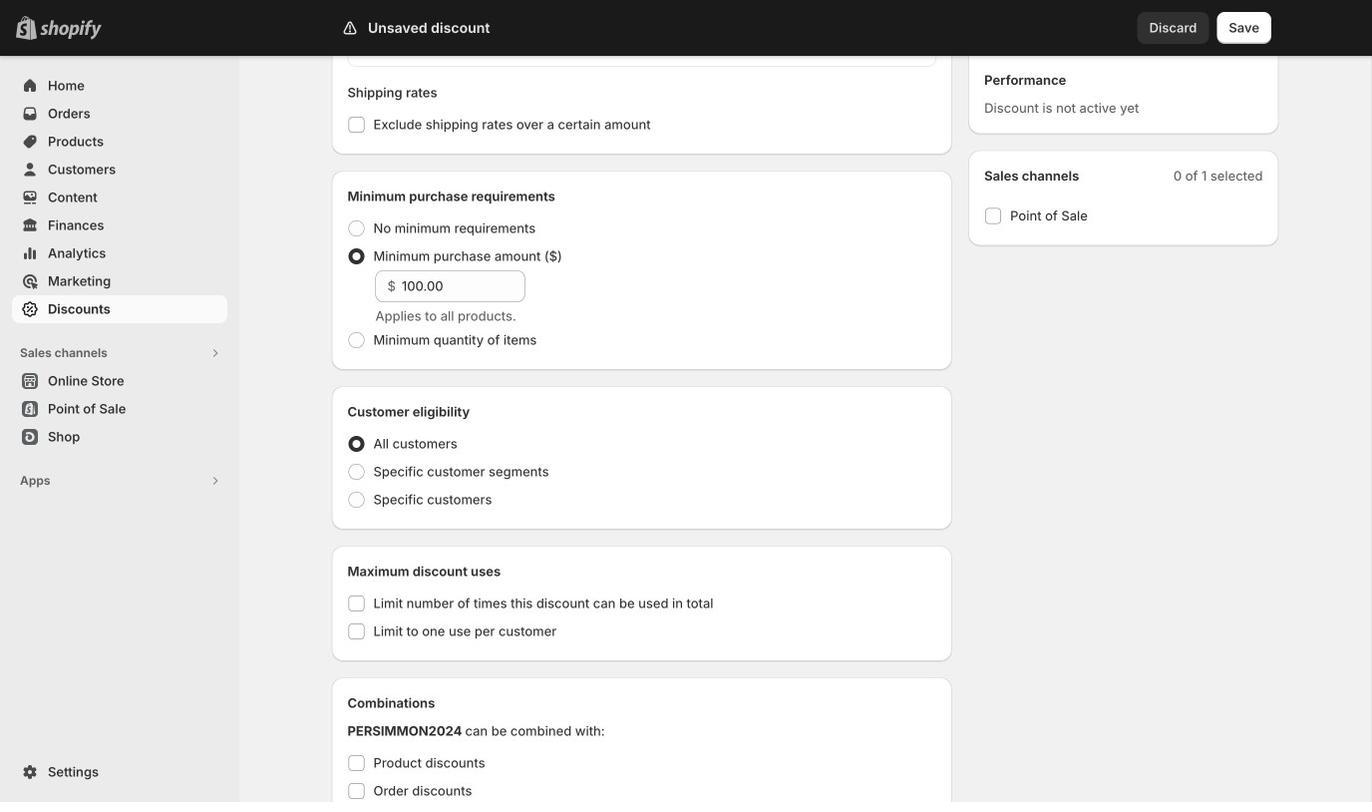 Task type: describe. For each thing, give the bounding box(es) containing it.
0.00 text field
[[402, 270, 525, 302]]



Task type: locate. For each thing, give the bounding box(es) containing it.
shopify image
[[40, 20, 102, 40]]



Task type: vqa. For each thing, say whether or not it's contained in the screenshot.
Markets link
no



